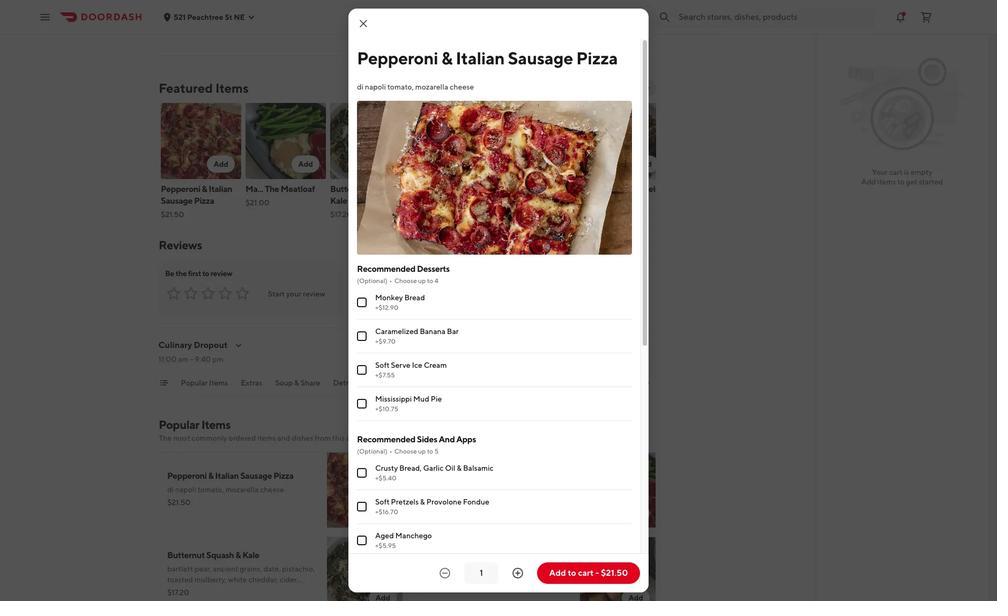 Task type: vqa. For each thing, say whether or not it's contained in the screenshot.


Task type: describe. For each thing, give the bounding box(es) containing it.
close pepperoni & italian sausage pizza image
[[357, 17, 370, 30]]

tomato, inside pepperoni & italian sausage pizza di napoli tomato, mozarella cheese $21.50
[[198, 485, 224, 494]]

share
[[301, 379, 321, 387]]

di napoli tomato, mozarella cheese
[[357, 83, 474, 91]]

up inside recommended desserts (optional) • choose up to 4
[[418, 277, 426, 285]]

desserts button
[[617, 378, 646, 395]]

desserts inside recommended desserts (optional) • choose up to 4
[[417, 264, 450, 274]]

kale for butternut squash & kale
[[330, 196, 347, 206]]

extras
[[241, 379, 263, 387]]

items for featured items
[[216, 80, 249, 95]]

pizza for pepperoni & italian sausage pizza di napoli tomato, mozarella cheese $21.50
[[274, 471, 294, 481]]

1 horizontal spatial pepperoni & italian sausage pizza image
[[327, 452, 403, 528]]

0 horizontal spatial review
[[211, 269, 232, 278]]

9:40
[[195, 355, 211, 364]]

gochujang brussels sprouts image
[[585, 103, 665, 179]]

4
[[435, 277, 439, 285]]

to inside button
[[568, 568, 577, 578]]

soft for soft pretzels & provolone fondue +$16.70
[[376, 498, 390, 507]]

scroll menu navigation right image
[[644, 379, 652, 387]]

reviews
[[159, 238, 202, 252]]

pepperoni & italian sausage pizza dialog
[[349, 9, 649, 601]]

Current quantity is 1 number field
[[471, 568, 492, 579]]

culinary
[[159, 340, 192, 350]]

crusty
[[376, 464, 398, 473]]

salt
[[433, 570, 446, 579]]

di inside pepperoni & italian sausage pizza dialog
[[357, 83, 364, 91]]

cream
[[424, 361, 447, 370]]

soft pretzels & provolone fondue sea salt
[[421, 556, 547, 579]]

pretzels for sea salt
[[438, 556, 469, 566]]

- inside button
[[596, 568, 600, 578]]

culinary dropout
[[159, 340, 228, 350]]

your inside enjoy a $0 delivery fee on your first order, $5 subtotal minimum required.
[[274, 0, 293, 3]]

meatloaf for ma... the meatloaf
[[281, 184, 315, 194]]

and
[[439, 435, 455, 445]]

recommended desserts group
[[357, 264, 632, 421]]

snacks button
[[552, 378, 576, 395]]

order,
[[313, 0, 338, 3]]

ordered
[[229, 434, 256, 443]]

0 vertical spatial soft pretzels & provolone fondue image
[[415, 103, 496, 179]]

from
[[315, 434, 331, 443]]

this
[[333, 434, 345, 443]]

recommended desserts (optional) • choose up to 4
[[357, 264, 450, 285]]

521
[[174, 13, 186, 21]]

cheddar,
[[249, 576, 278, 584]]

items for popular items
[[210, 379, 228, 387]]

tomato, inside pepperoni & italian sausage pizza dialog
[[388, 83, 414, 91]]

1 vertical spatial first
[[188, 269, 201, 278]]

pear,
[[195, 565, 211, 573]]

recommended for recommended desserts
[[357, 264, 416, 274]]

butternut squash & kale $17.20
[[330, 184, 404, 219]]

aged
[[376, 532, 394, 540]]

0 horizontal spatial pepperoni & italian sausage pizza image
[[161, 103, 241, 179]]

to inside your cart is empty add items to get started
[[898, 178, 905, 186]]

add button for butternut squash & kale
[[377, 156, 404, 173]]

& inside pepperoni & italian sausage pizza di napoli tomato, mozarella cheese $21.50
[[208, 471, 214, 481]]

1 vertical spatial soft pretzels & provolone fondue image
[[580, 537, 657, 601]]

add inside your cart is empty add items to get started
[[862, 178, 877, 186]]

1 vertical spatial desserts
[[617, 379, 646, 387]]

provolone for soft pretzels & provolone fondue
[[415, 196, 454, 206]]

open menu image
[[39, 10, 51, 23]]

ma... the meatloaf $21.00
[[246, 184, 315, 207]]

italian for pepperoni & italian sausage pizza
[[456, 48, 505, 68]]

recommended sides and apps group
[[357, 434, 632, 601]]

next button of carousel image
[[644, 84, 652, 92]]

bartlett
[[167, 565, 193, 573]]

fee
[[246, 0, 260, 3]]

toasted
[[167, 576, 193, 584]]

enjoy
[[164, 0, 188, 3]]

soup
[[276, 379, 293, 387]]

bar
[[447, 327, 459, 336]]

provolone for sea salt
[[477, 556, 516, 566]]

& inside crusty bread, garlic oil & balsamic +$5.40
[[457, 464, 462, 473]]

soft for soft pretzels & provolone fondue sea salt
[[421, 556, 436, 566]]

popular for popular items the most commonly ordered items and dishes from this store
[[159, 418, 199, 432]]

ma... for green bean, smashed potato, gravy
[[421, 471, 438, 481]]

monkey bread image
[[500, 103, 580, 179]]

popular items
[[181, 379, 228, 387]]

get
[[907, 178, 918, 186]]

soup & share
[[276, 379, 321, 387]]

add button for pepperoni & italian sausage pizza
[[207, 156, 235, 173]]

salads button
[[424, 378, 446, 395]]

subtotal
[[164, 4, 199, 16]]

oil
[[445, 464, 456, 473]]

cart inside your cart is empty add items to get started
[[890, 168, 903, 176]]

st
[[225, 13, 233, 21]]

minimum
[[201, 4, 241, 16]]

ice
[[412, 361, 423, 370]]

pizza for pepperoni & italian sausage pizza
[[577, 48, 618, 68]]

be the first to review
[[165, 269, 232, 278]]

add button for soft pretzels & provolone fondue
[[462, 156, 489, 173]]

soft for soft pretzels & provolone fondue $16.70
[[415, 184, 431, 194]]

featured
[[159, 80, 213, 95]]

& inside soft pretzels & provolone fondue sea salt
[[470, 556, 476, 566]]

• inside recommended sides and apps (optional) • choose up to 5
[[390, 448, 392, 456]]

& inside soft pretzels & provolone fondue $16.70
[[465, 184, 470, 194]]

+$12.90
[[376, 304, 399, 312]]

white
[[228, 576, 247, 584]]

empty
[[911, 168, 933, 176]]

commonly
[[192, 434, 227, 443]]

smashed
[[462, 485, 492, 494]]

meatloaf for green bean, smashed potato, gravy
[[456, 471, 490, 481]]

mississippi
[[376, 395, 412, 404]]

fondue inside the soft pretzels & provolone fondue +$16.70
[[463, 498, 490, 507]]

pie
[[431, 395, 442, 404]]

add inside button
[[550, 568, 566, 578]]

choose inside recommended sides and apps (optional) • choose up to 5
[[395, 448, 417, 456]]

popular for popular items
[[181, 379, 208, 387]]

and
[[278, 434, 290, 443]]

bread for monkey bread $12.90
[[532, 184, 555, 194]]

+$7.55
[[376, 371, 395, 379]]

pepperoni & italian sausage pizza
[[357, 48, 618, 68]]

sandwiches
[[459, 379, 500, 387]]

most
[[173, 434, 190, 443]]

pizza inside button
[[393, 379, 411, 387]]

napoli inside pepperoni & italian sausage pizza dialog
[[365, 83, 386, 91]]

to inside recommended sides and apps (optional) • choose up to 5
[[427, 448, 433, 456]]

+$9.70
[[376, 338, 396, 346]]

squash for bartlett pear, ancient grains, date, pistachio, toasted mulberry, white cheddar, cider vinaigrette
[[206, 550, 234, 561]]

ma... the meatloaf green bean, smashed potato, gravy $21.00
[[421, 471, 538, 507]]

reviews link
[[159, 238, 202, 252]]

pizza for pepperoni & italian sausage pizza $21.50
[[194, 196, 214, 206]]

decrease quantity by 1 image
[[439, 567, 452, 580]]

$5
[[339, 0, 351, 3]]

extras button
[[241, 378, 263, 395]]

caramelized
[[376, 327, 419, 336]]

di inside pepperoni & italian sausage pizza di napoli tomato, mozarella cheese $21.50
[[167, 485, 174, 494]]

0 vertical spatial butternut squash & kale image
[[330, 103, 411, 179]]

+$5.95
[[376, 542, 396, 550]]

pm
[[213, 355, 224, 364]]

1 vertical spatial butternut squash & kale image
[[327, 537, 403, 601]]

started
[[920, 178, 944, 186]]

notification bell image
[[895, 10, 908, 23]]

italian for pepperoni & italian sausage pizza $21.50
[[209, 184, 232, 194]]

pan
[[378, 379, 392, 387]]

Item Search search field
[[502, 345, 648, 357]]

0 horizontal spatial ma... the meatloaf image
[[246, 103, 326, 179]]

store
[[346, 434, 364, 443]]

dishes
[[292, 434, 314, 443]]

bread,
[[400, 464, 422, 473]]

1 horizontal spatial ma... the meatloaf image
[[580, 452, 657, 528]]

enjoy a $0 delivery fee on your first order, $5 subtotal minimum required.
[[164, 0, 351, 16]]

+$5.40
[[376, 474, 397, 482]]

peachtree
[[187, 13, 223, 21]]

entrees
[[513, 379, 539, 387]]

• inside recommended desserts (optional) • choose up to 4
[[390, 277, 392, 285]]

pepperoni for pepperoni & italian sausage pizza $21.50
[[161, 184, 200, 194]]

up inside recommended sides and apps (optional) • choose up to 5
[[418, 448, 426, 456]]

sausage for pepperoni & italian sausage pizza
[[508, 48, 573, 68]]

$16.70
[[415, 210, 438, 219]]

vinaigrette
[[167, 586, 204, 595]]

is
[[905, 168, 910, 176]]



Task type: locate. For each thing, give the bounding box(es) containing it.
items right featured
[[216, 80, 249, 95]]

ma... the meatloaf image
[[246, 103, 326, 179], [580, 452, 657, 528]]

sausage inside pepperoni & italian sausage pizza di napoli tomato, mozarella cheese $21.50
[[240, 471, 272, 481]]

soft inside "soft serve ice cream +$7.55"
[[376, 361, 390, 370]]

mozarella inside pepperoni & italian sausage pizza di napoli tomato, mozarella cheese $21.50
[[226, 485, 259, 494]]

meatloaf inside ma... the meatloaf green bean, smashed potato, gravy $21.00
[[456, 471, 490, 481]]

am
[[178, 355, 189, 364]]

soft pretzels & provolone fondue $16.70
[[415, 184, 485, 219]]

monkey inside monkey bread +$12.90
[[376, 294, 403, 302]]

first left order,
[[295, 0, 311, 3]]

2 choose from the top
[[395, 448, 417, 456]]

items for popular items the most commonly ordered items and dishes from this store
[[202, 418, 231, 432]]

soft inside the soft pretzels & provolone fondue +$16.70
[[376, 498, 390, 507]]

(optional) inside recommended desserts (optional) • choose up to 4
[[357, 277, 388, 285]]

0 vertical spatial ma... the meatloaf image
[[246, 103, 326, 179]]

$21.50 inside pepperoni & italian sausage pizza di napoli tomato, mozarella cheese $21.50
[[167, 498, 191, 507]]

add button for monkey bread
[[546, 156, 574, 173]]

squash inside the butternut squash & kale $17.20
[[369, 184, 397, 194]]

&
[[442, 48, 453, 68], [202, 184, 207, 194], [399, 184, 404, 194], [465, 184, 470, 194], [295, 379, 300, 387], [457, 464, 462, 473], [208, 471, 214, 481], [420, 498, 425, 507], [236, 550, 241, 561], [470, 556, 476, 566]]

pretzels inside the soft pretzels & provolone fondue +$16.70
[[391, 498, 419, 507]]

sandwiches button
[[459, 378, 500, 395]]

recommended inside recommended desserts (optional) • choose up to 4
[[357, 264, 416, 274]]

1 vertical spatial ma... the meatloaf image
[[580, 452, 657, 528]]

ma... inside ma... the meatloaf green bean, smashed potato, gravy $21.00
[[421, 471, 438, 481]]

1 vertical spatial the
[[159, 434, 172, 443]]

items
[[878, 178, 897, 186], [257, 434, 276, 443]]

0 vertical spatial fondue
[[456, 196, 485, 206]]

sausage inside dialog
[[508, 48, 573, 68]]

kale for bartlett pear, ancient grains, date, pistachio, toasted mulberry, white cheddar, cider vinaigrette
[[243, 550, 260, 561]]

1 vertical spatial items
[[257, 434, 276, 443]]

napoli inside pepperoni & italian sausage pizza di napoli tomato, mozarella cheese $21.50
[[175, 485, 196, 494]]

monkey up +$12.90
[[376, 294, 403, 302]]

kids button
[[589, 378, 604, 395]]

soft pretzels & provolone fondue image
[[415, 103, 496, 179], [580, 537, 657, 601]]

1 horizontal spatial mozarella
[[416, 83, 449, 91]]

1 vertical spatial $17.20
[[167, 588, 189, 597]]

cheese
[[450, 83, 474, 91], [260, 485, 284, 494]]

521 peachtree st ne
[[174, 13, 245, 21]]

items left "and" at the bottom of page
[[257, 434, 276, 443]]

bread inside monkey bread +$12.90
[[405, 294, 425, 302]]

add button for gochujang brussels sprouts
[[631, 156, 659, 173]]

monkey inside monkey bread $12.90
[[500, 184, 531, 194]]

butternut inside butternut squash & kale bartlett pear, ancient grains, date, pistachio, toasted mulberry, white cheddar, cider vinaigrette
[[167, 550, 205, 561]]

1 horizontal spatial kale
[[330, 196, 347, 206]]

recommended
[[357, 264, 416, 274], [357, 435, 416, 445]]

2 • from the top
[[390, 448, 392, 456]]

soft pretzels & provolone fondue +$16.70
[[376, 498, 490, 516]]

1 vertical spatial (optional)
[[357, 448, 388, 456]]

fondue for soft pretzels & provolone fondue
[[456, 196, 485, 206]]

1 vertical spatial •
[[390, 448, 392, 456]]

butternut for butternut squash & kale
[[330, 184, 368, 194]]

0 horizontal spatial $17.20
[[167, 588, 189, 597]]

0 horizontal spatial mozarella
[[226, 485, 259, 494]]

aged manchego +$5.95
[[376, 532, 432, 550]]

items inside button
[[210, 379, 228, 387]]

gravy
[[520, 485, 538, 494]]

2 vertical spatial the
[[440, 471, 454, 481]]

italian
[[456, 48, 505, 68], [209, 184, 232, 194], [215, 471, 239, 481]]

italian inside pepperoni & italian sausage pizza dialog
[[456, 48, 505, 68]]

to inside recommended desserts (optional) • choose up to 4
[[427, 277, 433, 285]]

0 vertical spatial pepperoni & italian sausage pizza image
[[161, 103, 241, 179]]

detroit style pan pizza button
[[334, 378, 411, 395]]

1 choose from the top
[[395, 277, 417, 285]]

ne
[[234, 13, 245, 21]]

items down "your"
[[878, 178, 897, 186]]

delivery
[[210, 0, 244, 3]]

snacks
[[552, 379, 576, 387]]

brussels
[[628, 184, 659, 194]]

pistachio,
[[282, 565, 315, 573]]

1 vertical spatial squash
[[206, 550, 234, 561]]

bread inside monkey bread $12.90
[[532, 184, 555, 194]]

0 horizontal spatial cart
[[578, 568, 594, 578]]

0 horizontal spatial squash
[[206, 550, 234, 561]]

0 vertical spatial meatloaf
[[281, 184, 315, 194]]

soft for soft serve ice cream +$7.55
[[376, 361, 390, 370]]

caramelized banana bar +$9.70
[[376, 327, 459, 346]]

2 vertical spatial sausage
[[240, 471, 272, 481]]

soft inside soft pretzels & provolone fondue sea salt
[[421, 556, 436, 566]]

0 horizontal spatial desserts
[[417, 264, 450, 274]]

1 vertical spatial di
[[167, 485, 174, 494]]

garlic
[[423, 464, 444, 473]]

cheese inside pepperoni & italian sausage pizza dialog
[[450, 83, 474, 91]]

1 horizontal spatial -
[[596, 568, 600, 578]]

mud
[[414, 395, 430, 404]]

0 vertical spatial desserts
[[417, 264, 450, 274]]

soft up '$16.70'
[[415, 184, 431, 194]]

your right on
[[274, 0, 293, 3]]

date,
[[264, 565, 281, 573]]

first inside enjoy a $0 delivery fee on your first order, $5 subtotal minimum required.
[[295, 0, 311, 3]]

a
[[190, 0, 195, 3]]

desserts up 4
[[417, 264, 450, 274]]

choose up the bread,
[[395, 448, 417, 456]]

items inside heading
[[216, 80, 249, 95]]

pretzels
[[433, 184, 463, 194], [391, 498, 419, 507], [438, 556, 469, 566]]

pretzels inside soft pretzels & provolone fondue $16.70
[[433, 184, 463, 194]]

1 up from the top
[[418, 277, 426, 285]]

soft up +$16.70
[[376, 498, 390, 507]]

items down pm
[[210, 379, 228, 387]]

the for ma... the meatloaf
[[265, 184, 279, 194]]

butternut squash & kale image
[[330, 103, 411, 179], [327, 537, 403, 601]]

•
[[390, 277, 392, 285], [390, 448, 392, 456]]

$21.50 inside button
[[601, 568, 628, 578]]

mozarella
[[416, 83, 449, 91], [226, 485, 259, 494]]

squash for butternut squash & kale
[[369, 184, 397, 194]]

0 horizontal spatial cheese
[[260, 485, 284, 494]]

soft inside soft pretzels & provolone fondue $16.70
[[415, 184, 431, 194]]

mississippi mud pie +$10.75
[[376, 395, 442, 413]]

1 horizontal spatial squash
[[369, 184, 397, 194]]

0 horizontal spatial monkey
[[376, 294, 403, 302]]

napoli
[[365, 83, 386, 91], [175, 485, 196, 494]]

(optional) down store
[[357, 448, 388, 456]]

$21.00 inside ma... the meatloaf $21.00
[[246, 198, 270, 207]]

popular items button
[[181, 378, 228, 395]]

1 horizontal spatial items
[[878, 178, 897, 186]]

• up monkey bread +$12.90
[[390, 277, 392, 285]]

gochujang
[[585, 184, 627, 194]]

popular down 11:00 am - 9:40 pm on the bottom left of the page
[[181, 379, 208, 387]]

0 vertical spatial ma...
[[246, 184, 263, 194]]

banana
[[420, 327, 446, 336]]

on
[[261, 0, 272, 3]]

1 vertical spatial tomato,
[[198, 485, 224, 494]]

the inside ma... the meatloaf green bean, smashed potato, gravy $21.00
[[440, 471, 454, 481]]

0 horizontal spatial $21.00
[[246, 198, 270, 207]]

(optional) inside recommended sides and apps (optional) • choose up to 5
[[357, 448, 388, 456]]

italian inside pepperoni & italian sausage pizza di napoli tomato, mozarella cheese $21.50
[[215, 471, 239, 481]]

potato,
[[494, 485, 518, 494]]

1 vertical spatial choose
[[395, 448, 417, 456]]

butternut for bartlett pear, ancient grains, date, pistachio, toasted mulberry, white cheddar, cider vinaigrette
[[167, 550, 205, 561]]

1 vertical spatial fondue
[[463, 498, 490, 507]]

gochujang brussels sprouts $8.60
[[585, 184, 659, 219]]

desserts right kids at the bottom of page
[[617, 379, 646, 387]]

0 vertical spatial napoli
[[365, 83, 386, 91]]

pretzels for soft pretzels & provolone fondue
[[433, 184, 463, 194]]

pepperoni for pepperoni & italian sausage pizza di napoli tomato, mozarella cheese $21.50
[[167, 471, 207, 481]]

provolone inside soft pretzels & provolone fondue $16.70
[[415, 196, 454, 206]]

0 items, open order cart image
[[921, 10, 933, 23]]

0 vertical spatial squash
[[369, 184, 397, 194]]

1 vertical spatial napoli
[[175, 485, 196, 494]]

kids
[[589, 379, 604, 387]]

2 horizontal spatial sausage
[[508, 48, 573, 68]]

butternut
[[330, 184, 368, 194], [167, 550, 205, 561]]

the inside popular items the most commonly ordered items and dishes from this store
[[159, 434, 172, 443]]

1 horizontal spatial the
[[265, 184, 279, 194]]

pretzels up '$16.70'
[[433, 184, 463, 194]]

pizza inside pepperoni & italian sausage pizza $21.50
[[194, 196, 214, 206]]

kale inside butternut squash & kale bartlett pear, ancient grains, date, pistachio, toasted mulberry, white cheddar, cider vinaigrette
[[243, 550, 260, 561]]

1 vertical spatial up
[[418, 448, 426, 456]]

soft up the sea
[[421, 556, 436, 566]]

$21.00 inside ma... the meatloaf green bean, smashed potato, gravy $21.00
[[421, 498, 445, 507]]

1 vertical spatial your
[[286, 290, 302, 298]]

2 vertical spatial fondue
[[518, 556, 547, 566]]

pepperoni inside dialog
[[357, 48, 439, 68]]

1 • from the top
[[390, 277, 392, 285]]

butternut squash & kale bartlett pear, ancient grains, date, pistachio, toasted mulberry, white cheddar, cider vinaigrette
[[167, 550, 315, 595]]

pepperoni & italian sausage pizza di napoli tomato, mozarella cheese $21.50
[[167, 471, 294, 507]]

0 vertical spatial italian
[[456, 48, 505, 68]]

fondue left $12.90 at the right of page
[[456, 196, 485, 206]]

2 recommended from the top
[[357, 435, 416, 445]]

2 (optional) from the top
[[357, 448, 388, 456]]

monkey for monkey bread +$12.90
[[376, 294, 403, 302]]

pepperoni & italian sausage pizza image down featured items
[[161, 103, 241, 179]]

recommended for recommended sides and apps
[[357, 435, 416, 445]]

pepperoni for pepperoni & italian sausage pizza
[[357, 48, 439, 68]]

& inside butternut squash & kale bartlett pear, ancient grains, date, pistachio, toasted mulberry, white cheddar, cider vinaigrette
[[236, 550, 241, 561]]

1 vertical spatial -
[[596, 568, 600, 578]]

0 vertical spatial items
[[216, 80, 249, 95]]

the
[[176, 269, 187, 278]]

featured items
[[159, 80, 249, 95]]

sausage inside pepperoni & italian sausage pizza $21.50
[[161, 196, 193, 206]]

mozarella inside pepperoni & italian sausage pizza dialog
[[416, 83, 449, 91]]

0 horizontal spatial kale
[[243, 550, 260, 561]]

1 vertical spatial pepperoni & italian sausage pizza image
[[327, 452, 403, 528]]

1 vertical spatial cheese
[[260, 485, 284, 494]]

pretzels inside soft pretzels & provolone fondue sea salt
[[438, 556, 469, 566]]

pepperoni & italian sausage pizza image up the aged on the bottom left of the page
[[327, 452, 403, 528]]

1 horizontal spatial $21.00
[[421, 498, 445, 507]]

$0
[[197, 0, 209, 3]]

bread down monkey bread "image"
[[532, 184, 555, 194]]

2 vertical spatial italian
[[215, 471, 239, 481]]

0 horizontal spatial sausage
[[161, 196, 193, 206]]

up left 4
[[418, 277, 426, 285]]

sides
[[417, 435, 438, 445]]

0 horizontal spatial napoli
[[175, 485, 196, 494]]

$21.50 inside pepperoni & italian sausage pizza $21.50
[[161, 210, 184, 219]]

entrees button
[[513, 378, 539, 395]]

salads
[[424, 379, 446, 387]]

monkey up $12.90 at the right of page
[[500, 184, 531, 194]]

$12.90
[[500, 198, 523, 207]]

1 vertical spatial $21.50
[[167, 498, 191, 507]]

0 vertical spatial butternut
[[330, 184, 368, 194]]

fondue down the smashed
[[463, 498, 490, 507]]

pepperoni & italian sausage pizza $21.50
[[161, 184, 232, 219]]

1 horizontal spatial soft pretzels & provolone fondue image
[[580, 537, 657, 601]]

recommended up the crusty
[[357, 435, 416, 445]]

1 horizontal spatial cart
[[890, 168, 903, 176]]

detroit
[[334, 379, 358, 387]]

fondue inside soft pretzels & provolone fondue sea salt
[[518, 556, 547, 566]]

1 horizontal spatial monkey
[[500, 184, 531, 194]]

fondue for sea salt
[[518, 556, 547, 566]]

fondue up the increase quantity by 1 icon
[[518, 556, 547, 566]]

meatloaf inside ma... the meatloaf $21.00
[[281, 184, 315, 194]]

ancient
[[213, 565, 238, 573]]

monkey bread $12.90
[[500, 184, 555, 207]]

(optional) up +$12.90
[[357, 277, 388, 285]]

items inside popular items the most commonly ordered items and dishes from this store
[[257, 434, 276, 443]]

0 horizontal spatial bread
[[405, 294, 425, 302]]

& inside the butternut squash & kale $17.20
[[399, 184, 404, 194]]

0 vertical spatial cheese
[[450, 83, 474, 91]]

2 vertical spatial $21.50
[[601, 568, 628, 578]]

kale inside the butternut squash & kale $17.20
[[330, 196, 347, 206]]

choose inside recommended desserts (optional) • choose up to 4
[[395, 277, 417, 285]]

up down sides at the bottom left
[[418, 448, 426, 456]]

pepperoni
[[357, 48, 439, 68], [161, 184, 200, 194], [167, 471, 207, 481]]

cheese inside pepperoni & italian sausage pizza di napoli tomato, mozarella cheese $21.50
[[260, 485, 284, 494]]

0 vertical spatial -
[[190, 355, 194, 364]]

1 vertical spatial recommended
[[357, 435, 416, 445]]

0 horizontal spatial ma...
[[246, 184, 263, 194]]

0 vertical spatial cart
[[890, 168, 903, 176]]

add to cart - $21.50 button
[[538, 563, 641, 584]]

1 vertical spatial meatloaf
[[456, 471, 490, 481]]

2 vertical spatial provolone
[[477, 556, 516, 566]]

0 vertical spatial mozarella
[[416, 83, 449, 91]]

None checkbox
[[357, 298, 367, 308], [357, 332, 367, 341], [357, 365, 367, 375], [357, 298, 367, 308], [357, 332, 367, 341], [357, 365, 367, 375]]

1 vertical spatial ma...
[[421, 471, 438, 481]]

0 horizontal spatial tomato,
[[198, 485, 224, 494]]

review right the
[[211, 269, 232, 278]]

0 vertical spatial •
[[390, 277, 392, 285]]

bread for monkey bread +$12.90
[[405, 294, 425, 302]]

be
[[165, 269, 174, 278]]

your right start
[[286, 290, 302, 298]]

cart inside button
[[578, 568, 594, 578]]

521 peachtree st ne button
[[163, 13, 256, 21]]

provolone inside soft pretzels & provolone fondue sea salt
[[477, 556, 516, 566]]

bean,
[[442, 485, 461, 494]]

italian inside pepperoni & italian sausage pizza $21.50
[[209, 184, 232, 194]]

1 horizontal spatial cheese
[[450, 83, 474, 91]]

style
[[360, 379, 377, 387]]

start your review
[[268, 290, 326, 298]]

provolone inside the soft pretzels & provolone fondue +$16.70
[[427, 498, 462, 507]]

2 up from the top
[[418, 448, 426, 456]]

add button for ma... the meatloaf
[[292, 156, 320, 173]]

0 vertical spatial monkey
[[500, 184, 531, 194]]

recommended up monkey bread +$12.90
[[357, 264, 416, 274]]

popular inside popular items the most commonly ordered items and dishes from this store
[[159, 418, 199, 432]]

0 vertical spatial $21.50
[[161, 210, 184, 219]]

items inside your cart is empty add items to get started
[[878, 178, 897, 186]]

& inside button
[[295, 379, 300, 387]]

green
[[421, 485, 440, 494]]

0 vertical spatial review
[[211, 269, 232, 278]]

1 vertical spatial pretzels
[[391, 498, 419, 507]]

review right start
[[303, 290, 326, 298]]

1 vertical spatial $21.00
[[421, 498, 445, 507]]

0 vertical spatial popular
[[181, 379, 208, 387]]

ma... inside ma... the meatloaf $21.00
[[246, 184, 263, 194]]

1 horizontal spatial bread
[[532, 184, 555, 194]]

1 horizontal spatial review
[[303, 290, 326, 298]]

cheese down "and" at the bottom of page
[[260, 485, 284, 494]]

None checkbox
[[357, 399, 367, 409], [357, 468, 367, 478], [357, 502, 367, 512], [357, 536, 367, 546], [357, 399, 367, 409], [357, 468, 367, 478], [357, 502, 367, 512], [357, 536, 367, 546]]

pizza inside pepperoni & italian sausage pizza di napoli tomato, mozarella cheese $21.50
[[274, 471, 294, 481]]

$17.20 inside the butternut squash & kale $17.20
[[330, 210, 352, 219]]

popular
[[181, 379, 208, 387], [159, 418, 199, 432]]

0 vertical spatial pretzels
[[433, 184, 463, 194]]

sausage for pepperoni & italian sausage pizza di napoli tomato, mozarella cheese $21.50
[[240, 471, 272, 481]]

ma... for ma... the meatloaf
[[246, 184, 263, 194]]

recommended inside recommended sides and apps (optional) • choose up to 5
[[357, 435, 416, 445]]

2 vertical spatial pretzels
[[438, 556, 469, 566]]

choose up monkey bread +$12.90
[[395, 277, 417, 285]]

pepperoni inside pepperoni & italian sausage pizza $21.50
[[161, 184, 200, 194]]

your
[[274, 0, 293, 3], [286, 290, 302, 298]]

monkey for monkey bread $12.90
[[500, 184, 531, 194]]

1 horizontal spatial napoli
[[365, 83, 386, 91]]

& inside the soft pretzels & provolone fondue +$16.70
[[420, 498, 425, 507]]

0 vertical spatial $21.00
[[246, 198, 270, 207]]

the inside ma... the meatloaf $21.00
[[265, 184, 279, 194]]

items inside popular items the most commonly ordered items and dishes from this store
[[202, 418, 231, 432]]

1 horizontal spatial ma...
[[421, 471, 438, 481]]

provolone up current quantity is 1 number field
[[477, 556, 516, 566]]

1 vertical spatial bread
[[405, 294, 425, 302]]

pretzels up decrease quantity by 1 image
[[438, 556, 469, 566]]

italian for pepperoni & italian sausage pizza di napoli tomato, mozarella cheese $21.50
[[215, 471, 239, 481]]

1 vertical spatial review
[[303, 290, 326, 298]]

pretzels up +$16.70
[[391, 498, 419, 507]]

0 vertical spatial pepperoni
[[357, 48, 439, 68]]

featured items heading
[[159, 79, 249, 97]]

first right the
[[188, 269, 201, 278]]

squash inside butternut squash & kale bartlett pear, ancient grains, date, pistachio, toasted mulberry, white cheddar, cider vinaigrette
[[206, 550, 234, 561]]

balsamic
[[463, 464, 494, 473]]

cheese down pepperoni & italian sausage pizza
[[450, 83, 474, 91]]

cider
[[280, 576, 297, 584]]

soft up the +$7.55
[[376, 361, 390, 370]]

provolone up '$16.70'
[[415, 196, 454, 206]]

1 recommended from the top
[[357, 264, 416, 274]]

provolone down bean,
[[427, 498, 462, 507]]

butternut inside the butternut squash & kale $17.20
[[330, 184, 368, 194]]

soup & share button
[[276, 378, 321, 395]]

pepperoni & italian sausage pizza image
[[161, 103, 241, 179], [327, 452, 403, 528]]

dropout
[[194, 340, 228, 350]]

1 vertical spatial pepperoni
[[161, 184, 200, 194]]

1 vertical spatial popular
[[159, 418, 199, 432]]

sausage for pepperoni & italian sausage pizza $21.50
[[161, 196, 193, 206]]

1 horizontal spatial tomato,
[[388, 83, 414, 91]]

increase quantity by 1 image
[[512, 567, 525, 580]]

items up commonly
[[202, 418, 231, 432]]

popular up most
[[159, 418, 199, 432]]

11:00 am - 9:40 pm
[[159, 355, 224, 364]]

popular inside button
[[181, 379, 208, 387]]

crusty bread, garlic oil & balsamic +$5.40
[[376, 464, 494, 482]]

pizza inside dialog
[[577, 48, 618, 68]]

1 horizontal spatial sausage
[[240, 471, 272, 481]]

fondue inside soft pretzels & provolone fondue $16.70
[[456, 196, 485, 206]]

0 vertical spatial recommended
[[357, 264, 416, 274]]

ma...
[[246, 184, 263, 194], [421, 471, 438, 481]]

• up the crusty
[[390, 448, 392, 456]]

0 horizontal spatial -
[[190, 355, 194, 364]]

0 vertical spatial kale
[[330, 196, 347, 206]]

the for green bean, smashed potato, gravy
[[440, 471, 454, 481]]

& inside pepperoni & italian sausage pizza $21.50
[[202, 184, 207, 194]]

2 horizontal spatial the
[[440, 471, 454, 481]]

manchego
[[396, 532, 432, 540]]

grains,
[[240, 565, 262, 573]]

1 (optional) from the top
[[357, 277, 388, 285]]

0 vertical spatial your
[[274, 0, 293, 3]]

bread down recommended desserts (optional) • choose up to 4
[[405, 294, 425, 302]]

your cart is empty add items to get started
[[862, 168, 944, 186]]

+$10.75
[[376, 405, 399, 413]]

pepperoni inside pepperoni & italian sausage pizza di napoli tomato, mozarella cheese $21.50
[[167, 471, 207, 481]]

serve
[[391, 361, 411, 370]]

0 vertical spatial items
[[878, 178, 897, 186]]



